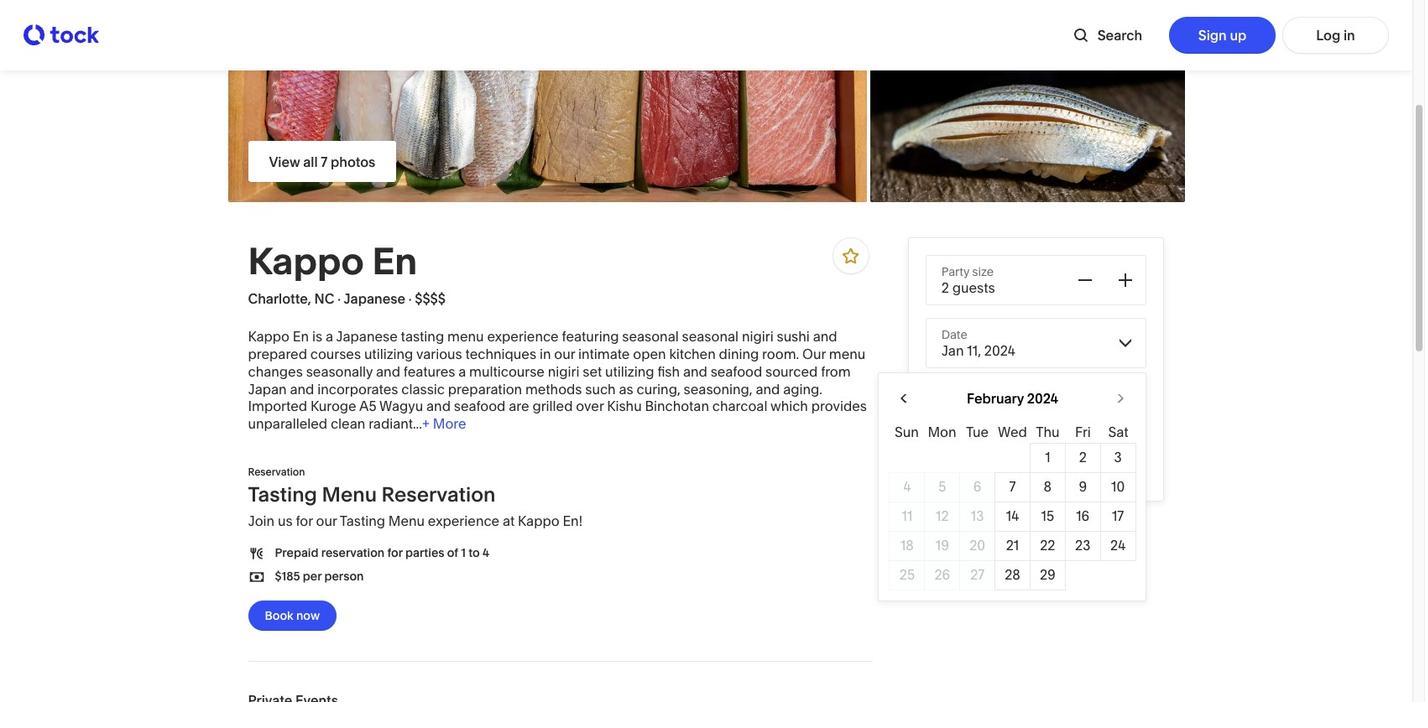 Task type: vqa. For each thing, say whether or not it's contained in the screenshot.


Task type: describe. For each thing, give the bounding box(es) containing it.
18 button
[[890, 531, 926, 562]]

classic
[[402, 381, 445, 398]]

13
[[971, 508, 984, 525]]

and up imported at the bottom
[[290, 381, 314, 398]]

radiant...
[[369, 416, 422, 433]]

kappo en charlotte, nc · japanese · $$$$
[[248, 238, 446, 307]]

set
[[583, 363, 602, 380]]

party size 2 guests
[[942, 264, 995, 296]]

jan
[[942, 342, 964, 359]]

seasonally
[[306, 363, 373, 380]]

4 inside button
[[904, 479, 911, 496]]

7 inside button
[[1010, 479, 1016, 496]]

more
[[433, 416, 466, 433]]

our inside kappo en is a japanese tasting menu experience featuring seasonal seasonal nigiri sushi and prepared courses utilizing various techniques in our intimate open kitchen dining room. our menu changes seasonally and features a multicourse nigiri set utilizing fish and seafood sourced from japan and incorporates classic preparation methods such as curing, seasoning, and aging. imported kuroge a5 wagyu and seafood are grilled over kishu binchotan charcoal which provides unparalleled clean radiant...
[[554, 346, 575, 363]]

11 button
[[890, 502, 926, 532]]

log in
[[1317, 27, 1356, 44]]

10 button
[[1100, 473, 1136, 503]]

0 horizontal spatial menu
[[322, 482, 377, 507]]

1 · from the left
[[338, 291, 341, 307]]

a5
[[359, 398, 377, 415]]

february 2024
[[967, 390, 1059, 407]]

16 button
[[1065, 502, 1101, 532]]

our
[[803, 346, 826, 363]]

tasting
[[401, 328, 444, 345]]

sign up
[[1199, 27, 1247, 44]]

imported
[[248, 398, 307, 415]]

1 horizontal spatial menu
[[829, 346, 866, 363]]

26
[[935, 567, 951, 584]]

time 6:15 pm
[[942, 390, 990, 422]]

charlotte,
[[248, 291, 311, 307]]

go to previous month image
[[895, 389, 915, 409]]

view all 7 photos
[[269, 153, 376, 170]]

in inside kappo en is a japanese tasting menu experience featuring seasonal seasonal nigiri sushi and prepared courses utilizing various techniques in our intimate open kitchen dining room. our menu changes seasonally and features a multicourse nigiri set utilizing fish and seafood sourced from japan and incorporates classic preparation methods such as curing, seasoning, and aging. imported kuroge a5 wagyu and seafood are grilled over kishu binchotan charcoal which provides unparalleled clean radiant...
[[540, 346, 551, 363]]

20 button
[[960, 531, 996, 562]]

fish
[[658, 363, 680, 380]]

features
[[404, 363, 455, 380]]

japanese inside kappo en charlotte, nc · japanese · $$$$
[[344, 291, 406, 307]]

29 button
[[1030, 561, 1066, 591]]

23
[[1076, 538, 1091, 554]]

0 vertical spatial a
[[326, 328, 333, 345]]

en for kappo en is a japanese tasting menu experience featuring seasonal seasonal nigiri sushi and prepared courses utilizing various techniques in our intimate open kitchen dining room. our menu changes seasonally and features a multicourse nigiri set utilizing fish and seafood sourced from japan and incorporates classic preparation methods such as curing, seasoning, and aging. imported kuroge a5 wagyu and seafood are grilled over kishu binchotan charcoal which provides unparalleled clean radiant...
[[293, 328, 309, 345]]

28 button
[[995, 561, 1031, 591]]

curing,
[[637, 381, 681, 398]]

book
[[265, 608, 294, 623]]

february
[[967, 390, 1024, 407]]

15
[[1042, 508, 1055, 525]]

3
[[1115, 450, 1122, 466]]

1 vertical spatial reservation
[[382, 482, 496, 507]]

17
[[1112, 508, 1124, 525]]

guests
[[953, 279, 995, 296]]

time
[[942, 390, 969, 405]]

11
[[902, 508, 913, 525]]

party
[[942, 264, 970, 279]]

6:15
[[942, 405, 966, 422]]

fri
[[1076, 424, 1091, 441]]

0 vertical spatial 7
[[321, 153, 328, 170]]

16
[[1076, 508, 1090, 525]]

are
[[509, 398, 529, 415]]

and up incorporates
[[376, 363, 400, 380]]

photos
[[331, 153, 376, 170]]

9 button
[[1065, 473, 1101, 503]]

experience inside kappo en is a japanese tasting menu experience featuring seasonal seasonal nigiri sushi and prepared courses utilizing various techniques in our intimate open kitchen dining room. our menu changes seasonally and features a multicourse nigiri set utilizing fish and seafood sourced from japan and incorporates classic preparation methods such as curing, seasoning, and aging. imported kuroge a5 wagyu and seafood are grilled over kishu binchotan charcoal which provides unparalleled clean radiant...
[[487, 328, 559, 345]]

search inside popup button
[[1098, 27, 1143, 44]]

1 horizontal spatial menu
[[389, 513, 425, 530]]

date jan 11, 2024
[[942, 327, 1016, 359]]

tasting menu reservation link
[[248, 482, 873, 508]]

kappo en is a japanese tasting menu experience featuring seasonal seasonal nigiri sushi and prepared courses utilizing various techniques in our intimate open kitchen dining room. our menu changes seasonally and features a multicourse nigiri set utilizing fish and seafood sourced from japan and incorporates classic preparation methods such as curing, seasoning, and aging. imported kuroge a5 wagyu and seafood are grilled over kishu binchotan charcoal which provides unparalleled clean radiant...
[[248, 328, 867, 433]]

parties
[[406, 546, 445, 561]]

15 button
[[1030, 502, 1066, 532]]

23 button
[[1065, 531, 1101, 562]]

incorporates
[[317, 381, 398, 398]]

+ more
[[422, 416, 466, 433]]

2 button
[[1065, 443, 1101, 473]]

$$$$
[[415, 291, 446, 307]]

is
[[312, 328, 322, 345]]

reservation
[[321, 546, 385, 561]]

search inside "link"
[[1014, 456, 1059, 473]]

tue
[[966, 424, 989, 441]]

our inside reservation tasting menu reservation join us for our tasting menu experience at kappo en!
[[316, 513, 337, 530]]

12
[[936, 508, 949, 525]]

experience inside reservation tasting menu reservation join us for our tasting menu experience at kappo en!
[[428, 513, 500, 530]]

us
[[278, 513, 293, 530]]

per
[[303, 570, 322, 585]]

0 horizontal spatial tasting
[[248, 482, 317, 507]]

9
[[1079, 479, 1087, 496]]

26 button
[[925, 561, 961, 591]]

27
[[971, 567, 985, 584]]

1 horizontal spatial utilizing
[[605, 363, 655, 380]]

featuring
[[562, 328, 619, 345]]

in inside log in link
[[1344, 27, 1356, 44]]

pm
[[969, 405, 990, 422]]

join
[[248, 513, 275, 530]]

1 horizontal spatial a
[[459, 363, 466, 380]]

prepaid reservation for parties of 1 to 4
[[275, 546, 489, 561]]

such
[[585, 381, 616, 398]]

0 horizontal spatial utilizing
[[364, 346, 413, 363]]

1 vertical spatial 4
[[483, 546, 489, 561]]

2 inside party size 2 guests
[[942, 279, 949, 296]]

27 button
[[960, 561, 996, 591]]



Task type: locate. For each thing, give the bounding box(es) containing it.
2024 inside "date jan 11, 2024"
[[985, 342, 1016, 359]]

experience up the to
[[428, 513, 500, 530]]

seafood down dining
[[711, 363, 763, 380]]

reservation tasting menu reservation join us for our tasting menu experience at kappo en!
[[248, 466, 583, 530]]

reservation
[[248, 466, 305, 479], [382, 482, 496, 507]]

1 vertical spatial nigiri
[[548, 363, 580, 380]]

0 vertical spatial in
[[1344, 27, 1356, 44]]

mon
[[928, 424, 957, 441]]

2024
[[985, 342, 1016, 359], [1027, 390, 1059, 407]]

0 vertical spatial nigiri
[[742, 328, 774, 345]]

4 right the to
[[483, 546, 489, 561]]

view
[[269, 153, 300, 170]]

and down kitchen
[[683, 363, 708, 380]]

0 horizontal spatial nigiri
[[548, 363, 580, 380]]

1 horizontal spatial 2
[[1079, 450, 1087, 466]]

1 horizontal spatial for
[[387, 546, 403, 561]]

in up methods
[[540, 346, 551, 363]]

25
[[900, 567, 915, 584]]

1 horizontal spatial reservation
[[382, 482, 496, 507]]

+ more button
[[422, 416, 466, 433]]

0 horizontal spatial en
[[293, 328, 309, 345]]

1 vertical spatial search
[[1014, 456, 1059, 473]]

en for kappo en charlotte, nc · japanese · $$$$
[[372, 238, 417, 284]]

1 horizontal spatial our
[[554, 346, 575, 363]]

0 vertical spatial menu
[[322, 482, 377, 507]]

3 button
[[1100, 443, 1136, 473]]

0 horizontal spatial menu
[[448, 328, 484, 345]]

nigiri
[[742, 328, 774, 345], [548, 363, 580, 380]]

tasting
[[248, 482, 317, 507], [340, 513, 385, 530]]

for right the us
[[296, 513, 313, 530]]

menu up from
[[829, 346, 866, 363]]

7
[[321, 153, 328, 170], [1010, 479, 1016, 496]]

1 seasonal from the left
[[622, 328, 679, 345]]

aging.
[[784, 381, 823, 398]]

0 vertical spatial experience
[[487, 328, 559, 345]]

kappo inside kappo en is a japanese tasting menu experience featuring seasonal seasonal nigiri sushi and prepared courses utilizing various techniques in our intimate open kitchen dining room. our menu changes seasonally and features a multicourse nigiri set utilizing fish and seafood sourced from japan and incorporates classic preparation methods such as curing, seasoning, and aging. imported kuroge a5 wagyu and seafood are grilled over kishu binchotan charcoal which provides unparalleled clean radiant...
[[248, 328, 290, 345]]

20
[[970, 538, 986, 554]]

1 horizontal spatial in
[[1344, 27, 1356, 44]]

binchotan
[[645, 398, 709, 415]]

kappo up prepared
[[248, 328, 290, 345]]

1 vertical spatial 2024
[[1027, 390, 1059, 407]]

0 vertical spatial 4
[[904, 479, 911, 496]]

· right nc
[[338, 291, 341, 307]]

menu up reservation
[[322, 482, 377, 507]]

thu
[[1036, 424, 1060, 441]]

28
[[1005, 567, 1021, 584]]

0 vertical spatial menu
[[448, 328, 484, 345]]

all
[[303, 153, 318, 170]]

14
[[1007, 508, 1019, 525]]

tock home page image
[[24, 25, 99, 46]]

7 up 14
[[1010, 479, 1016, 496]]

0 horizontal spatial reservation
[[248, 466, 305, 479]]

1
[[1045, 450, 1051, 466], [461, 546, 466, 561]]

0 vertical spatial reservation
[[248, 466, 305, 479]]

1 vertical spatial en
[[293, 328, 309, 345]]

kuroge
[[311, 398, 357, 415]]

1 horizontal spatial 7
[[1010, 479, 1016, 496]]

1 horizontal spatial 1
[[1045, 450, 1051, 466]]

of
[[447, 546, 458, 561]]

nigiri up dining
[[742, 328, 774, 345]]

kappo inside kappo en charlotte, nc · japanese · $$$$
[[248, 238, 364, 284]]

seasonal up kitchen
[[682, 328, 739, 345]]

go to next month image
[[1111, 389, 1131, 409]]

reservation up parties
[[382, 482, 496, 507]]

provides
[[812, 398, 867, 415]]

1 vertical spatial kappo
[[248, 328, 290, 345]]

changes
[[248, 363, 303, 380]]

1 vertical spatial in
[[540, 346, 551, 363]]

13 button
[[960, 502, 996, 532]]

en inside kappo en charlotte, nc · japanese · $$$$
[[372, 238, 417, 284]]

1 vertical spatial japanese
[[336, 328, 398, 345]]

2 vertical spatial kappo
[[518, 513, 560, 530]]

0 horizontal spatial for
[[296, 513, 313, 530]]

1 right of
[[461, 546, 466, 561]]

$185 per person
[[275, 570, 364, 585]]

kappo for kappo en charlotte, nc · japanese · $$$$
[[248, 238, 364, 284]]

kappo up nc
[[248, 238, 364, 284]]

2 down fri
[[1079, 450, 1087, 466]]

now
[[296, 608, 320, 623]]

1 horizontal spatial 4
[[904, 479, 911, 496]]

search link
[[926, 444, 1147, 484]]

+
[[422, 416, 430, 433]]

menu up various
[[448, 328, 484, 345]]

0 vertical spatial en
[[372, 238, 417, 284]]

kappo right at
[[518, 513, 560, 530]]

1 horizontal spatial nigiri
[[742, 328, 774, 345]]

0 vertical spatial seafood
[[711, 363, 763, 380]]

5
[[939, 479, 946, 496]]

0 horizontal spatial our
[[316, 513, 337, 530]]

log
[[1317, 27, 1341, 44]]

0 vertical spatial 1
[[1045, 450, 1051, 466]]

tasting up the us
[[248, 482, 317, 507]]

19
[[936, 538, 949, 554]]

nigiri up methods
[[548, 363, 580, 380]]

in right log
[[1344, 27, 1356, 44]]

1 vertical spatial for
[[387, 546, 403, 561]]

2024 right the 11,
[[985, 342, 1016, 359]]

1 vertical spatial menu
[[829, 346, 866, 363]]

charcoal
[[713, 398, 768, 415]]

utilizing up 'as'
[[605, 363, 655, 380]]

0 vertical spatial our
[[554, 346, 575, 363]]

0 vertical spatial kappo
[[248, 238, 364, 284]]

for
[[296, 513, 313, 530], [387, 546, 403, 561]]

sign
[[1199, 27, 1227, 44]]

·
[[338, 291, 341, 307], [409, 291, 412, 307]]

$185
[[275, 570, 300, 585]]

1 vertical spatial experience
[[428, 513, 500, 530]]

0 horizontal spatial ·
[[338, 291, 341, 307]]

en left the is
[[293, 328, 309, 345]]

open
[[633, 346, 666, 363]]

0 horizontal spatial a
[[326, 328, 333, 345]]

kishu
[[607, 398, 642, 415]]

6 button
[[960, 473, 996, 503]]

experience
[[487, 328, 559, 345], [428, 513, 500, 530]]

1 horizontal spatial seafood
[[711, 363, 763, 380]]

2 inside button
[[1079, 450, 1087, 466]]

1 down thu
[[1045, 450, 1051, 466]]

0 vertical spatial search
[[1098, 27, 1143, 44]]

0 horizontal spatial seasonal
[[622, 328, 679, 345]]

kappo for kappo en is a japanese tasting menu experience featuring seasonal seasonal nigiri sushi and prepared courses utilizing various techniques in our intimate open kitchen dining room. our menu changes seasonally and features a multicourse nigiri set utilizing fish and seafood sourced from japan and incorporates classic preparation methods such as curing, seasoning, and aging. imported kuroge a5 wagyu and seafood are grilled over kishu binchotan charcoal which provides unparalleled clean radiant...
[[248, 328, 290, 345]]

nc
[[314, 291, 335, 307]]

reservation down unparalleled at the bottom left of the page
[[248, 466, 305, 479]]

and up our at right
[[813, 328, 838, 345]]

0 horizontal spatial seafood
[[454, 398, 506, 415]]

14 button
[[995, 502, 1031, 532]]

1 button
[[1030, 443, 1066, 473]]

en up $$$$
[[372, 238, 417, 284]]

22 button
[[1030, 531, 1066, 562]]

25 button
[[890, 561, 926, 591]]

1 inside button
[[1045, 450, 1051, 466]]

2 seasonal from the left
[[682, 328, 739, 345]]

1 horizontal spatial 2024
[[1027, 390, 1059, 407]]

2
[[942, 279, 949, 296], [1079, 450, 1087, 466]]

our down featuring
[[554, 346, 575, 363]]

24
[[1111, 538, 1126, 554]]

0 horizontal spatial 2
[[942, 279, 949, 296]]

wagyu
[[380, 398, 423, 415]]

19 button
[[925, 531, 961, 562]]

prepaid
[[275, 546, 319, 561]]

from
[[821, 363, 851, 380]]

0 vertical spatial japanese
[[344, 291, 406, 307]]

· left $$$$
[[409, 291, 412, 307]]

0 vertical spatial 2024
[[985, 342, 1016, 359]]

en inside kappo en is a japanese tasting menu experience featuring seasonal seasonal nigiri sushi and prepared courses utilizing various techniques in our intimate open kitchen dining room. our menu changes seasonally and features a multicourse nigiri set utilizing fish and seafood sourced from japan and incorporates classic preparation methods such as curing, seasoning, and aging. imported kuroge a5 wagyu and seafood are grilled over kishu binchotan charcoal which provides unparalleled clean radiant...
[[293, 328, 309, 345]]

11,
[[967, 342, 981, 359]]

preparation
[[448, 381, 522, 398]]

1 horizontal spatial search
[[1098, 27, 1143, 44]]

prepared
[[248, 346, 307, 363]]

0 horizontal spatial 4
[[483, 546, 489, 561]]

and up which
[[756, 381, 780, 398]]

over
[[576, 398, 604, 415]]

0 vertical spatial 2
[[942, 279, 949, 296]]

2 · from the left
[[409, 291, 412, 307]]

4 up 11
[[904, 479, 911, 496]]

japanese inside kappo en is a japanese tasting menu experience featuring seasonal seasonal nigiri sushi and prepared courses utilizing various techniques in our intimate open kitchen dining room. our menu changes seasonally and features a multicourse nigiri set utilizing fish and seafood sourced from japan and incorporates classic preparation methods such as curing, seasoning, and aging. imported kuroge a5 wagyu and seafood are grilled over kishu binchotan charcoal which provides unparalleled clean radiant...
[[336, 328, 398, 345]]

1 vertical spatial a
[[459, 363, 466, 380]]

menu up parties
[[389, 513, 425, 530]]

a right the is
[[326, 328, 333, 345]]

for left parties
[[387, 546, 403, 561]]

0 horizontal spatial 1
[[461, 546, 466, 561]]

techniques
[[466, 346, 537, 363]]

0 horizontal spatial in
[[540, 346, 551, 363]]

1 horizontal spatial en
[[372, 238, 417, 284]]

7 button
[[995, 473, 1031, 503]]

1 vertical spatial 2
[[1079, 450, 1087, 466]]

1 vertical spatial our
[[316, 513, 337, 530]]

en!
[[563, 513, 583, 530]]

utilizing down tasting on the top left of the page
[[364, 346, 413, 363]]

0 horizontal spatial 2024
[[985, 342, 1016, 359]]

experience up techniques at the left of page
[[487, 328, 559, 345]]

our right the us
[[316, 513, 337, 530]]

1 vertical spatial tasting
[[340, 513, 385, 530]]

grilled
[[533, 398, 573, 415]]

seasoning,
[[684, 381, 753, 398]]

kappo inside reservation tasting menu reservation join us for our tasting menu experience at kappo en!
[[518, 513, 560, 530]]

sat
[[1109, 424, 1129, 441]]

8
[[1044, 479, 1052, 496]]

seafood down 'preparation'
[[454, 398, 506, 415]]

log in link
[[1283, 17, 1390, 54]]

1 horizontal spatial ·
[[409, 291, 412, 307]]

1 vertical spatial 7
[[1010, 479, 1016, 496]]

room.
[[762, 346, 799, 363]]

1 vertical spatial menu
[[389, 513, 425, 530]]

book now link
[[248, 601, 337, 631]]

a up 'preparation'
[[459, 363, 466, 380]]

clean
[[331, 416, 365, 433]]

and up + more
[[427, 398, 451, 415]]

seasonal up open
[[622, 328, 679, 345]]

2024 up thu
[[1027, 390, 1059, 407]]

up
[[1230, 27, 1247, 44]]

0 horizontal spatial search
[[1014, 456, 1059, 473]]

1 vertical spatial seafood
[[454, 398, 506, 415]]

date
[[942, 327, 968, 342]]

sushi
[[777, 328, 810, 345]]

tasting up reservation
[[340, 513, 385, 530]]

1 vertical spatial 1
[[461, 546, 466, 561]]

search
[[1098, 27, 1143, 44], [1014, 456, 1059, 473]]

0 vertical spatial for
[[296, 513, 313, 530]]

0 horizontal spatial 7
[[321, 153, 328, 170]]

4 button
[[890, 473, 926, 503]]

0 vertical spatial tasting
[[248, 482, 317, 507]]

intimate
[[579, 346, 630, 363]]

10
[[1112, 479, 1125, 496]]

2 down party
[[942, 279, 949, 296]]

7 right all
[[321, 153, 328, 170]]

japanese right nc
[[344, 291, 406, 307]]

1 horizontal spatial tasting
[[340, 513, 385, 530]]

en
[[372, 238, 417, 284], [293, 328, 309, 345]]

japanese up courses on the left of the page
[[336, 328, 398, 345]]

1 horizontal spatial seasonal
[[682, 328, 739, 345]]

for inside reservation tasting menu reservation join us for our tasting menu experience at kappo en!
[[296, 513, 313, 530]]

person
[[324, 570, 364, 585]]



